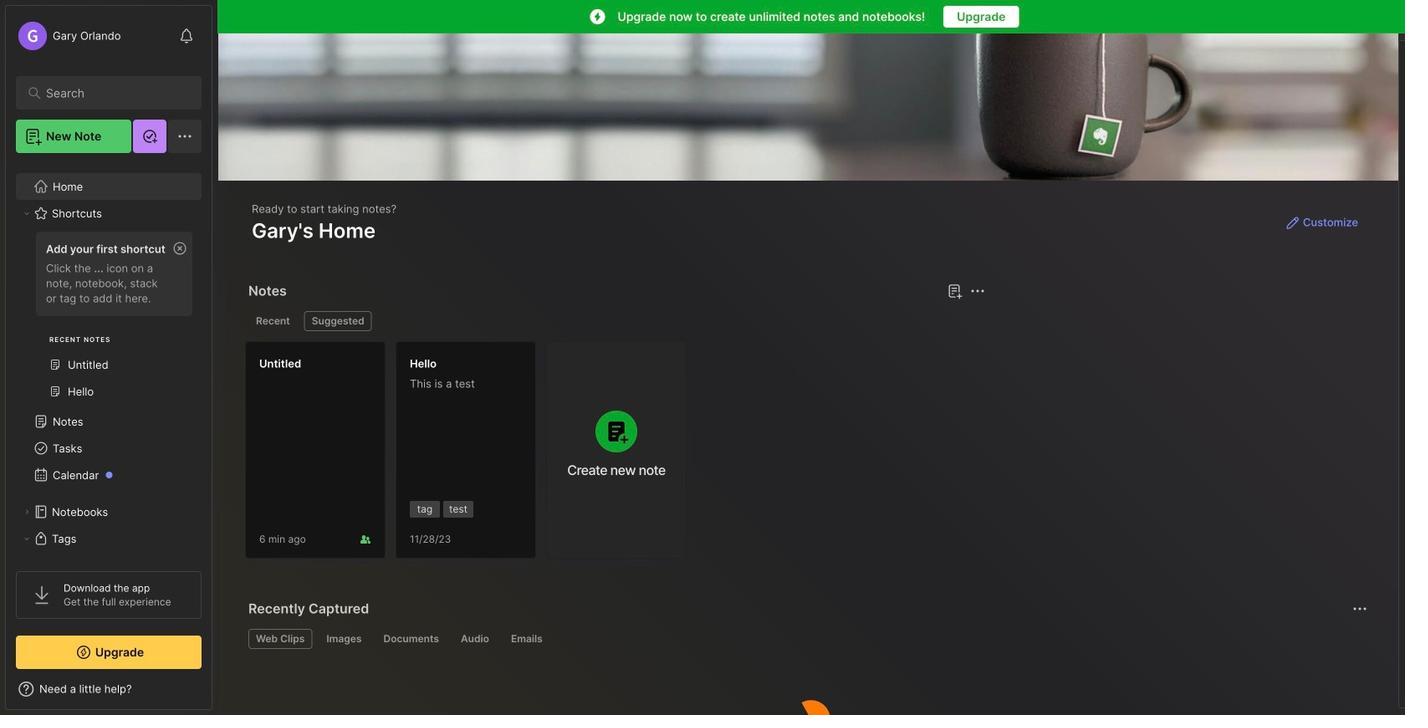 Task type: vqa. For each thing, say whether or not it's contained in the screenshot.
bottom on
no



Task type: locate. For each thing, give the bounding box(es) containing it.
WHAT'S NEW field
[[6, 676, 212, 703]]

none search field inside the main element
[[46, 83, 179, 103]]

tree
[[6, 163, 212, 715]]

tab list
[[248, 311, 983, 331], [248, 629, 1365, 649]]

0 vertical spatial tab list
[[248, 311, 983, 331]]

None search field
[[46, 83, 179, 103]]

tab
[[248, 311, 298, 331], [304, 311, 372, 331], [248, 629, 312, 649], [319, 629, 369, 649], [376, 629, 447, 649], [453, 629, 497, 649], [504, 629, 550, 649]]

tree inside the main element
[[6, 163, 212, 715]]

Search text field
[[46, 85, 179, 101]]

click to collapse image
[[211, 684, 224, 704]]

2 tab list from the top
[[248, 629, 1365, 649]]

row group
[[245, 341, 697, 569]]

more actions image
[[1350, 599, 1370, 619]]

group
[[16, 227, 201, 415]]

1 tab list from the top
[[248, 311, 983, 331]]

expand notebooks image
[[22, 507, 32, 517]]

expand tags image
[[22, 534, 32, 544]]

Account field
[[16, 19, 121, 53]]

1 vertical spatial tab list
[[248, 629, 1365, 649]]



Task type: describe. For each thing, give the bounding box(es) containing it.
More actions field
[[1348, 597, 1372, 621]]

main element
[[0, 0, 217, 715]]

group inside tree
[[16, 227, 201, 415]]



